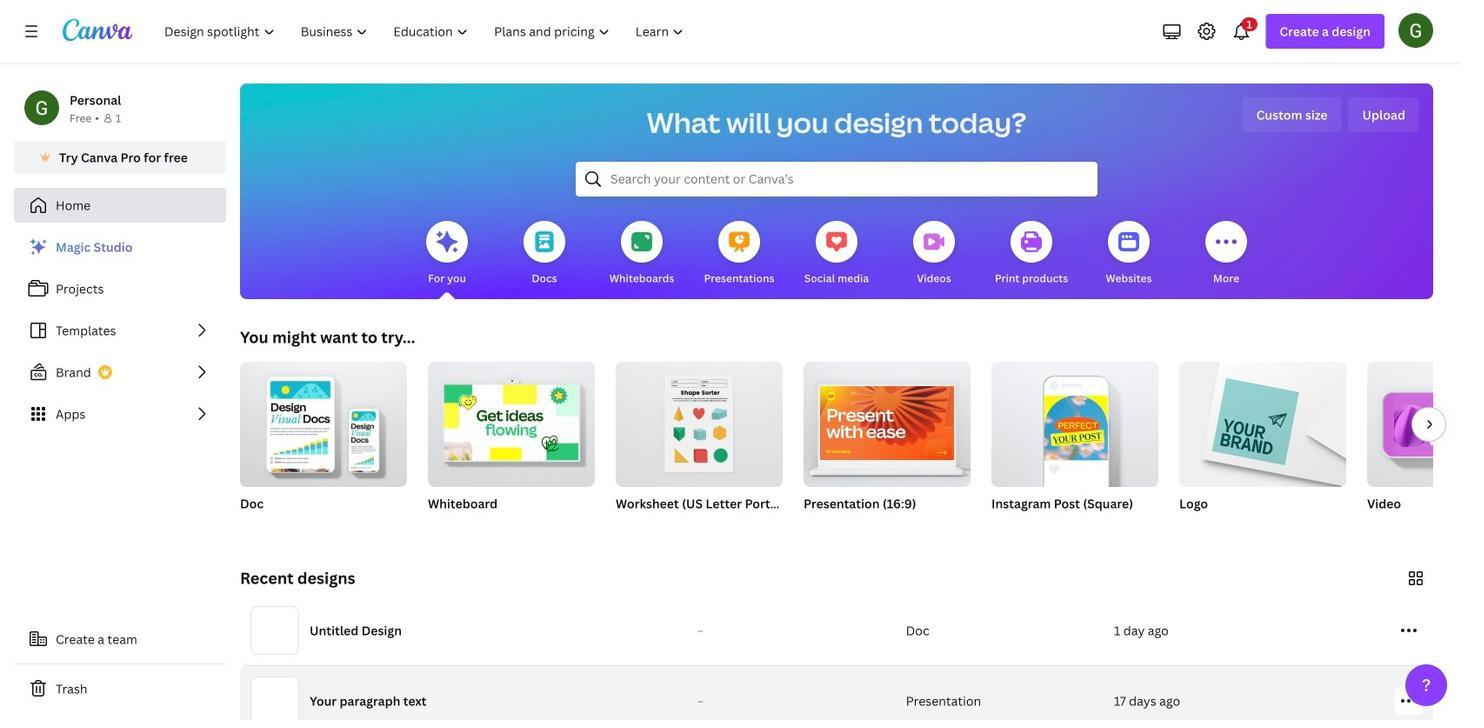 Task type: describe. For each thing, give the bounding box(es) containing it.
Search search field
[[611, 163, 1063, 196]]

gary orlando image
[[1399, 13, 1433, 48]]



Task type: locate. For each thing, give the bounding box(es) containing it.
group
[[240, 355, 407, 534], [240, 355, 407, 487], [428, 355, 595, 534], [428, 355, 595, 487], [616, 355, 783, 534], [616, 355, 783, 487], [804, 355, 971, 534], [804, 355, 971, 487], [992, 355, 1159, 534], [992, 355, 1159, 487], [1179, 355, 1346, 534], [1179, 355, 1346, 487], [1367, 362, 1461, 534], [1367, 362, 1461, 487]]

list
[[14, 230, 226, 431]]

None search field
[[576, 162, 1098, 197]]

top level navigation element
[[153, 14, 699, 49]]



Task type: vqa. For each thing, say whether or not it's contained in the screenshot.
Change
no



